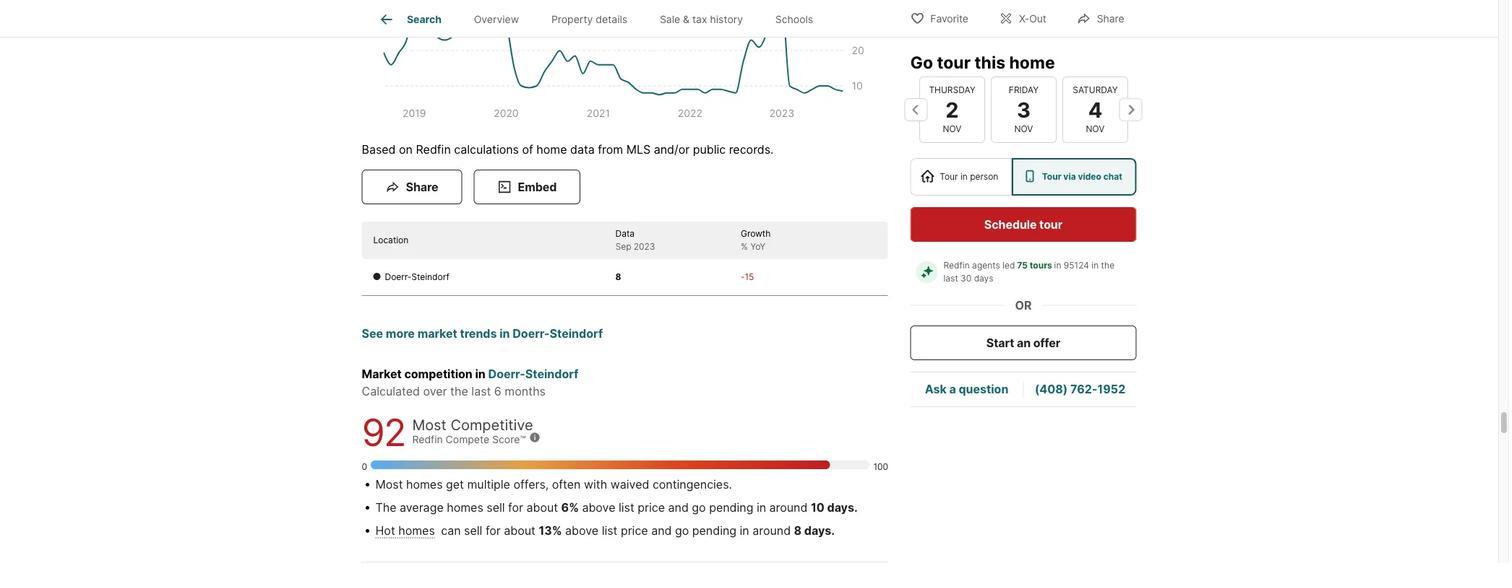 Task type: vqa. For each thing, say whether or not it's contained in the screenshot.
GUIDE
no



Task type: describe. For each thing, give the bounding box(es) containing it.
0 vertical spatial steindorf
[[411, 272, 449, 283]]

go for 8
[[675, 524, 689, 538]]

100
[[874, 462, 888, 473]]

thursday 2 nov
[[929, 85, 975, 134]]

via
[[1064, 172, 1076, 182]]

often
[[552, 478, 581, 492]]

redfin agents led 75 tours in 95124
[[944, 261, 1089, 271]]

an
[[1017, 336, 1031, 350]]

list for 13%
[[602, 524, 618, 538]]

sale & tax history tab
[[644, 2, 759, 37]]

above for 6%
[[582, 501, 615, 515]]

saturday 4 nov
[[1072, 85, 1118, 134]]

tour in person option
[[910, 158, 1012, 196]]

tour via video chat
[[1042, 172, 1122, 182]]

tab list containing search
[[362, 0, 841, 37]]

offer
[[1033, 336, 1060, 350]]

competition
[[404, 367, 473, 382]]

friday
[[1009, 85, 1038, 95]]

ask
[[925, 383, 947, 397]]

of
[[522, 143, 533, 157]]

favorite button
[[898, 3, 981, 33]]

a
[[949, 383, 956, 397]]

above for 13%
[[565, 524, 599, 538]]

over
[[423, 385, 447, 399]]

doerr-steindorf link
[[488, 367, 579, 382]]

1 horizontal spatial 8
[[794, 524, 802, 538]]

for for can
[[486, 524, 501, 538]]

nov for 4
[[1086, 124, 1104, 134]]

competitive
[[451, 417, 533, 434]]

based
[[362, 143, 396, 157]]

list box containing tour in person
[[910, 158, 1137, 196]]

see
[[362, 327, 383, 341]]

ask a question
[[925, 383, 1009, 397]]

start an offer button
[[910, 326, 1137, 361]]

months
[[505, 385, 546, 399]]

score
[[492, 434, 520, 447]]

redfin for redfin compete score ™
[[412, 434, 443, 447]]

around for 8
[[753, 524, 791, 538]]

compete
[[446, 434, 489, 447]]

(408) 762-1952 link
[[1035, 383, 1126, 397]]

tours
[[1030, 261, 1052, 271]]

tour for tour in person
[[940, 172, 958, 182]]

search
[[407, 13, 442, 25]]

and for 6%
[[668, 501, 689, 515]]

out
[[1029, 13, 1046, 25]]

-15
[[741, 272, 754, 283]]

days
[[974, 274, 994, 284]]

sell for homes
[[487, 501, 505, 515]]

tour for schedule
[[1039, 218, 1063, 232]]

and/or
[[654, 143, 690, 157]]

chat
[[1103, 172, 1122, 182]]

offers,
[[513, 478, 549, 492]]

for for homes
[[508, 501, 523, 515]]

homes for can
[[398, 524, 435, 538]]

10
[[811, 501, 825, 515]]

schedule tour button
[[910, 207, 1137, 242]]

favorite
[[930, 13, 969, 25]]

details
[[596, 13, 627, 25]]

overview tab
[[458, 2, 535, 37]]

ask a question link
[[925, 383, 1009, 397]]

property details
[[551, 13, 627, 25]]

calculations
[[454, 143, 519, 157]]

in inside market competition in doerr-steindorf calculated over the last 6 months
[[475, 367, 486, 382]]

sale & tax history
[[660, 13, 743, 25]]

person
[[970, 172, 998, 182]]

share for rightmost share 'button'
[[1097, 13, 1124, 25]]

search link
[[378, 11, 442, 28]]

the inside in the last 30 days
[[1101, 261, 1115, 271]]

hot homes can sell for about 13% above list price and go pending in around 8 days.
[[376, 524, 835, 538]]

most for most competitive
[[412, 417, 447, 434]]

list for 6%
[[619, 501, 634, 515]]

embed button
[[474, 170, 581, 205]]

property
[[551, 13, 593, 25]]

95124
[[1064, 261, 1089, 271]]

last inside market competition in doerr-steindorf calculated over the last 6 months
[[472, 385, 491, 399]]

from
[[598, 143, 623, 157]]

30
[[961, 274, 972, 284]]

6
[[494, 385, 502, 399]]

schedule tour
[[984, 218, 1063, 232]]

get
[[446, 478, 464, 492]]

the average homes sell for about 6% above list price and go pending in around 10 days.
[[376, 501, 858, 515]]

question
[[959, 383, 1009, 397]]

agents
[[972, 261, 1000, 271]]

saturday
[[1072, 85, 1118, 95]]

in the last 30 days
[[944, 261, 1117, 284]]

most homes get multiple offers, often with waived contingencies.
[[376, 478, 732, 492]]

price for 6%
[[638, 501, 665, 515]]

-
[[741, 272, 745, 283]]

next image
[[1119, 98, 1142, 121]]

1 vertical spatial steindorf
[[550, 327, 603, 341]]

x-out
[[1019, 13, 1046, 25]]

redfin compete score ™
[[412, 434, 526, 447]]

led
[[1003, 261, 1015, 271]]

15
[[745, 272, 754, 283]]

the inside market competition in doerr-steindorf calculated over the last 6 months
[[450, 385, 468, 399]]

previous image
[[905, 98, 928, 121]]

friday 3 nov
[[1009, 85, 1038, 134]]

most for most homes get multiple offers, often with waived contingencies.
[[376, 478, 403, 492]]

0
[[362, 462, 367, 473]]

data
[[570, 143, 595, 157]]

most competitive
[[412, 417, 533, 434]]

see more market trends in doerr-steindorf link
[[362, 326, 603, 366]]

tax
[[692, 13, 707, 25]]

about for 13%
[[504, 524, 536, 538]]



Task type: locate. For each thing, give the bounding box(es) containing it.
1 horizontal spatial share button
[[1065, 3, 1137, 33]]

start an offer
[[986, 336, 1060, 350]]

and
[[668, 501, 689, 515], [651, 524, 672, 538]]

for right can
[[486, 524, 501, 538]]

1 horizontal spatial sell
[[487, 501, 505, 515]]

doerr- inside market competition in doerr-steindorf calculated over the last 6 months
[[488, 367, 525, 382]]

2 vertical spatial redfin
[[412, 434, 443, 447]]

contingencies.
[[653, 478, 732, 492]]

tour left via
[[1042, 172, 1062, 182]]

0 vertical spatial price
[[638, 501, 665, 515]]

0 horizontal spatial sell
[[464, 524, 482, 538]]

steindorf inside market competition in doerr-steindorf calculated over the last 6 months
[[525, 367, 579, 382]]

3 nov from the left
[[1086, 124, 1104, 134]]

mls
[[626, 143, 651, 157]]

0 vertical spatial last
[[944, 274, 958, 284]]

0 horizontal spatial for
[[486, 524, 501, 538]]

share for share 'button' to the bottom
[[406, 180, 438, 194]]

sell right can
[[464, 524, 482, 538]]

in inside option
[[961, 172, 968, 182]]

around for 10
[[769, 501, 808, 515]]

the right 95124
[[1101, 261, 1115, 271]]

days. for hot homes can sell for about 13% above list price and go pending in around 8 days.
[[804, 524, 835, 538]]

0 vertical spatial list
[[619, 501, 634, 515]]

go
[[910, 52, 933, 72]]

0 vertical spatial about
[[527, 501, 558, 515]]

redfin left compete
[[412, 434, 443, 447]]

schools tab
[[759, 2, 829, 37]]

sell for can
[[464, 524, 482, 538]]

last left "30"
[[944, 274, 958, 284]]

1 horizontal spatial tour
[[1042, 172, 1062, 182]]

0 horizontal spatial tour
[[940, 172, 958, 182]]

0 vertical spatial sell
[[487, 501, 505, 515]]

embed
[[518, 180, 557, 194]]

0 vertical spatial 8
[[615, 272, 621, 283]]

0 horizontal spatial last
[[472, 385, 491, 399]]

0 vertical spatial share
[[1097, 13, 1124, 25]]

sale
[[660, 13, 680, 25]]

tour in person
[[940, 172, 998, 182]]

2 vertical spatial doerr-
[[488, 367, 525, 382]]

share button right out
[[1065, 3, 1137, 33]]

about left 13%
[[504, 524, 536, 538]]

nov down 3
[[1014, 124, 1033, 134]]

most
[[412, 417, 447, 434], [376, 478, 403, 492]]

homes up average
[[406, 478, 443, 492]]

steindorf up market
[[411, 272, 449, 283]]

0 vertical spatial go
[[692, 501, 706, 515]]

nov down 2
[[943, 124, 961, 134]]

1 vertical spatial redfin
[[944, 261, 970, 271]]

1 vertical spatial above
[[565, 524, 599, 538]]

about up 13%
[[527, 501, 558, 515]]

2023
[[634, 242, 655, 253]]

1 vertical spatial price
[[621, 524, 648, 538]]

1 vertical spatial the
[[450, 385, 468, 399]]

doerr-steindorf
[[385, 272, 449, 283]]

0 vertical spatial around
[[769, 501, 808, 515]]

redfin for redfin agents led 75 tours in 95124
[[944, 261, 970, 271]]

list down waived at left
[[619, 501, 634, 515]]

share button down on
[[362, 170, 462, 205]]

yoy
[[750, 242, 766, 253]]

tour via video chat option
[[1012, 158, 1137, 196]]

most down over
[[412, 417, 447, 434]]

waived
[[611, 478, 649, 492]]

records.
[[729, 143, 774, 157]]

history
[[710, 13, 743, 25]]

schedule
[[984, 218, 1037, 232]]

most up the
[[376, 478, 403, 492]]

0 vertical spatial tour
[[937, 52, 971, 72]]

1 vertical spatial last
[[472, 385, 491, 399]]

nov for 2
[[943, 124, 961, 134]]

0 vertical spatial redfin
[[416, 143, 451, 157]]

doerr-
[[385, 272, 411, 283], [513, 327, 550, 341], [488, 367, 525, 382]]

pending for 10
[[709, 501, 753, 515]]

data sep 2023
[[615, 229, 655, 253]]

about for 6%
[[527, 501, 558, 515]]

in inside in the last 30 days
[[1092, 261, 1099, 271]]

tab list
[[362, 0, 841, 37]]

2 tour from the left
[[1042, 172, 1062, 182]]

tour inside button
[[1039, 218, 1063, 232]]

schools
[[775, 13, 813, 25]]

growth
[[741, 229, 771, 239]]

8
[[615, 272, 621, 283], [794, 524, 802, 538]]

0 horizontal spatial the
[[450, 385, 468, 399]]

1 vertical spatial tour
[[1039, 218, 1063, 232]]

days. for the average homes sell for about 6% above list price and go pending in around 10 days.
[[827, 501, 858, 515]]

based on redfin calculations of home data from mls and/or public records.
[[362, 143, 774, 157]]

1 horizontal spatial list
[[619, 501, 634, 515]]

homes down get on the left of the page
[[447, 501, 483, 515]]

0 horizontal spatial share
[[406, 180, 438, 194]]

3
[[1017, 97, 1030, 122]]

nov for 3
[[1014, 124, 1033, 134]]

list down the average homes sell for about 6% above list price and go pending in around 10 days. at the bottom
[[602, 524, 618, 538]]

nov inside thursday 2 nov
[[943, 124, 961, 134]]

1 horizontal spatial go
[[692, 501, 706, 515]]

above down with at bottom
[[582, 501, 615, 515]]

0 horizontal spatial home
[[537, 143, 567, 157]]

1 vertical spatial list
[[602, 524, 618, 538]]

days. down 10
[[804, 524, 835, 538]]

more
[[386, 327, 415, 341]]

price
[[638, 501, 665, 515], [621, 524, 648, 538]]

homes down average
[[398, 524, 435, 538]]

0 horizontal spatial 8
[[615, 272, 621, 283]]

average
[[400, 501, 444, 515]]

sell down multiple
[[487, 501, 505, 515]]

with
[[584, 478, 607, 492]]

0 horizontal spatial share button
[[362, 170, 462, 205]]

1 vertical spatial for
[[486, 524, 501, 538]]

0 horizontal spatial go
[[675, 524, 689, 538]]

go
[[692, 501, 706, 515], [675, 524, 689, 538]]

home right the of
[[537, 143, 567, 157]]

redfin up "30"
[[944, 261, 970, 271]]

public
[[693, 143, 726, 157]]

in
[[961, 172, 968, 182], [1054, 261, 1061, 271], [1092, 261, 1099, 271], [500, 327, 510, 341], [475, 367, 486, 382], [757, 501, 766, 515], [740, 524, 749, 538]]

above down 6%
[[565, 524, 599, 538]]

list box
[[910, 158, 1137, 196]]

days. right 10
[[827, 501, 858, 515]]

tour for tour via video chat
[[1042, 172, 1062, 182]]

share button
[[1065, 3, 1137, 33], [362, 170, 462, 205]]

1 nov from the left
[[943, 124, 961, 134]]

data
[[615, 229, 635, 239]]

(408) 762-1952
[[1035, 383, 1126, 397]]

tour left person on the right of page
[[940, 172, 958, 182]]

nov inside friday 3 nov
[[1014, 124, 1033, 134]]

(408)
[[1035, 383, 1068, 397]]

nov inside saturday 4 nov
[[1086, 124, 1104, 134]]

75
[[1017, 261, 1028, 271]]

market competition in doerr-steindorf calculated over the last 6 months
[[362, 367, 579, 399]]

1 vertical spatial days.
[[804, 524, 835, 538]]

share
[[1097, 13, 1124, 25], [406, 180, 438, 194]]

0 horizontal spatial most
[[376, 478, 403, 492]]

homes
[[406, 478, 443, 492], [447, 501, 483, 515], [398, 524, 435, 538]]

1 horizontal spatial the
[[1101, 261, 1115, 271]]

1 vertical spatial 8
[[794, 524, 802, 538]]

go for 10
[[692, 501, 706, 515]]

2 horizontal spatial nov
[[1086, 124, 1104, 134]]

1 horizontal spatial tour
[[1039, 218, 1063, 232]]

1 vertical spatial share
[[406, 180, 438, 194]]

1 horizontal spatial for
[[508, 501, 523, 515]]

multiple
[[467, 478, 510, 492]]

1 horizontal spatial home
[[1009, 52, 1055, 72]]

2 nov from the left
[[1014, 124, 1033, 134]]

13%
[[539, 524, 562, 538]]

1 vertical spatial go
[[675, 524, 689, 538]]

doerr- down location at the left top of the page
[[385, 272, 411, 283]]

0 vertical spatial for
[[508, 501, 523, 515]]

and down the average homes sell for about 6% above list price and go pending in around 10 days. at the bottom
[[651, 524, 672, 538]]

last left 6
[[472, 385, 491, 399]]

price down waived at left
[[638, 501, 665, 515]]

None button
[[919, 76, 985, 143], [991, 76, 1056, 143], [1062, 76, 1128, 143], [919, 76, 985, 143], [991, 76, 1056, 143], [1062, 76, 1128, 143]]

0 vertical spatial home
[[1009, 52, 1055, 72]]

start
[[986, 336, 1014, 350]]

1 tour from the left
[[940, 172, 958, 182]]

redfin right on
[[416, 143, 451, 157]]

x-out button
[[987, 3, 1059, 33]]

market
[[418, 327, 457, 341]]

growth % yoy
[[741, 229, 771, 253]]

nov down 4
[[1086, 124, 1104, 134]]

steindorf up doerr-steindorf link
[[550, 327, 603, 341]]

1 vertical spatial home
[[537, 143, 567, 157]]

0 vertical spatial days.
[[827, 501, 858, 515]]

pending for 8
[[692, 524, 737, 538]]

0 vertical spatial and
[[668, 501, 689, 515]]

1 vertical spatial around
[[753, 524, 791, 538]]

price down the average homes sell for about 6% above list price and go pending in around 10 days. at the bottom
[[621, 524, 648, 538]]

home up friday
[[1009, 52, 1055, 72]]

1 vertical spatial most
[[376, 478, 403, 492]]

1 vertical spatial share button
[[362, 170, 462, 205]]

x-
[[1019, 13, 1029, 25]]

sep
[[615, 242, 631, 253]]

about
[[527, 501, 558, 515], [504, 524, 536, 538]]

this
[[975, 52, 1006, 72]]

trends
[[460, 327, 497, 341]]

video
[[1078, 172, 1101, 182]]

1 vertical spatial homes
[[447, 501, 483, 515]]

1 vertical spatial sell
[[464, 524, 482, 538]]

0 horizontal spatial tour
[[937, 52, 971, 72]]

4
[[1088, 97, 1102, 122]]

1 vertical spatial about
[[504, 524, 536, 538]]

for down offers,
[[508, 501, 523, 515]]

calculated
[[362, 385, 420, 399]]

price for 13%
[[621, 524, 648, 538]]

92
[[362, 410, 405, 456]]

1 horizontal spatial most
[[412, 417, 447, 434]]

tour
[[937, 52, 971, 72], [1039, 218, 1063, 232]]

2 vertical spatial homes
[[398, 524, 435, 538]]

pending
[[709, 501, 753, 515], [692, 524, 737, 538]]

6%
[[561, 501, 579, 515]]

&
[[683, 13, 690, 25]]

property details tab
[[535, 2, 644, 37]]

doerr- up doerr-steindorf link
[[513, 327, 550, 341]]

hot
[[376, 524, 395, 538]]

1 vertical spatial pending
[[692, 524, 737, 538]]

and for 13%
[[651, 524, 672, 538]]

above
[[582, 501, 615, 515], [565, 524, 599, 538]]

for
[[508, 501, 523, 515], [486, 524, 501, 538]]

last inside in the last 30 days
[[944, 274, 958, 284]]

nov
[[943, 124, 961, 134], [1014, 124, 1033, 134], [1086, 124, 1104, 134]]

homes for get
[[406, 478, 443, 492]]

1 vertical spatial doerr-
[[513, 327, 550, 341]]

sell
[[487, 501, 505, 515], [464, 524, 482, 538]]

list
[[619, 501, 634, 515], [602, 524, 618, 538]]

0 horizontal spatial nov
[[943, 124, 961, 134]]

tour up thursday
[[937, 52, 971, 72]]

0 vertical spatial doerr-
[[385, 272, 411, 283]]

1 horizontal spatial nov
[[1014, 124, 1033, 134]]

0 vertical spatial most
[[412, 417, 447, 434]]

0 vertical spatial the
[[1101, 261, 1115, 271]]

0 vertical spatial share button
[[1065, 3, 1137, 33]]

days.
[[827, 501, 858, 515], [804, 524, 835, 538]]

0 vertical spatial homes
[[406, 478, 443, 492]]

1 vertical spatial and
[[651, 524, 672, 538]]

and down contingencies.
[[668, 501, 689, 515]]

0 vertical spatial above
[[582, 501, 615, 515]]

tour for go
[[937, 52, 971, 72]]

™
[[520, 434, 526, 447]]

see more market trends in doerr-steindorf
[[362, 327, 603, 341]]

1 horizontal spatial last
[[944, 274, 958, 284]]

around
[[769, 501, 808, 515], [753, 524, 791, 538]]

2
[[945, 97, 959, 122]]

0 vertical spatial pending
[[709, 501, 753, 515]]

steindorf up months
[[525, 367, 579, 382]]

the right over
[[450, 385, 468, 399]]

market
[[362, 367, 402, 382]]

the
[[376, 501, 396, 515]]

2 vertical spatial steindorf
[[525, 367, 579, 382]]

tour right schedule
[[1039, 218, 1063, 232]]

1 horizontal spatial share
[[1097, 13, 1124, 25]]

0 horizontal spatial list
[[602, 524, 618, 538]]

doerr- up 6
[[488, 367, 525, 382]]

762-
[[1070, 383, 1098, 397]]



